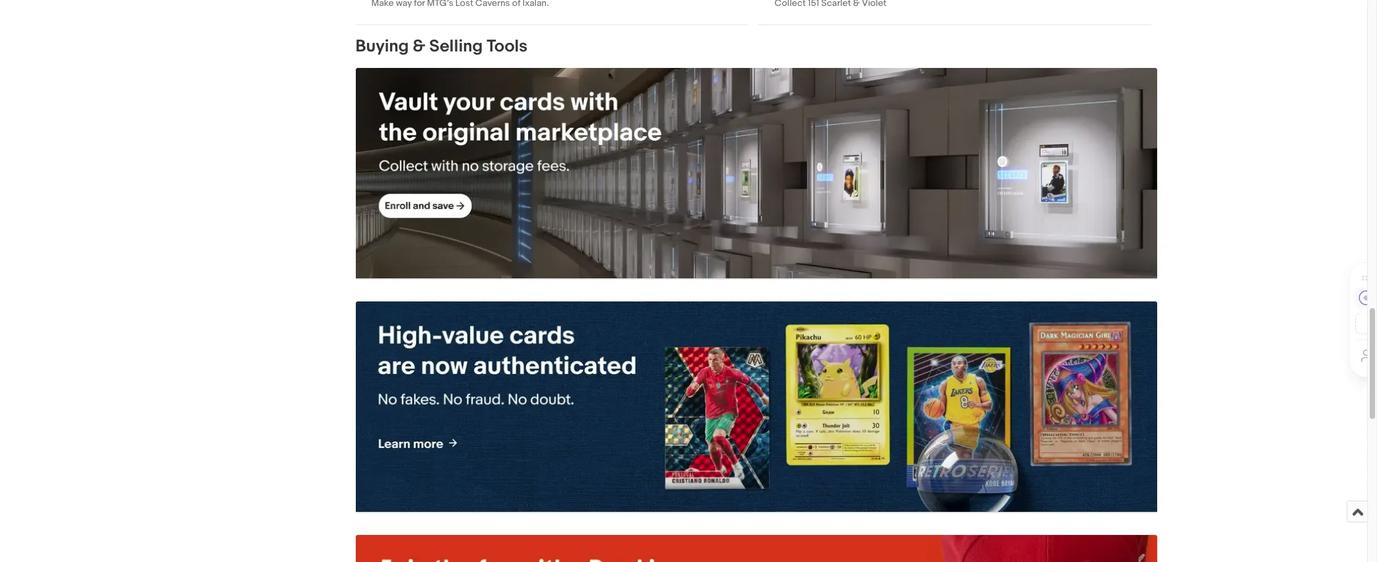Task type: vqa. For each thing, say whether or not it's contained in the screenshot.
available.
no



Task type: locate. For each thing, give the bounding box(es) containing it.
ebay live image image
[[355, 536, 1157, 562]]

&
[[413, 36, 425, 57]]

None text field
[[355, 0, 748, 24], [355, 68, 1157, 279], [355, 302, 1157, 513], [355, 536, 1157, 562], [355, 0, 748, 24]]

None text field
[[759, 0, 1151, 24]]

none text field high-value cards are now authenticated. learn more here.
[[355, 302, 1157, 513]]

buying & selling tools
[[355, 36, 528, 57]]

none text field the ebay live image
[[355, 536, 1157, 562]]



Task type: describe. For each thing, give the bounding box(es) containing it.
selling
[[429, 36, 483, 57]]

buying
[[355, 36, 409, 57]]

vault image image
[[355, 68, 1157, 279]]

none text field vault image
[[355, 68, 1157, 279]]

tools
[[487, 36, 528, 57]]

high-value cards are now authenticated. learn more here. image
[[355, 302, 1157, 512]]



